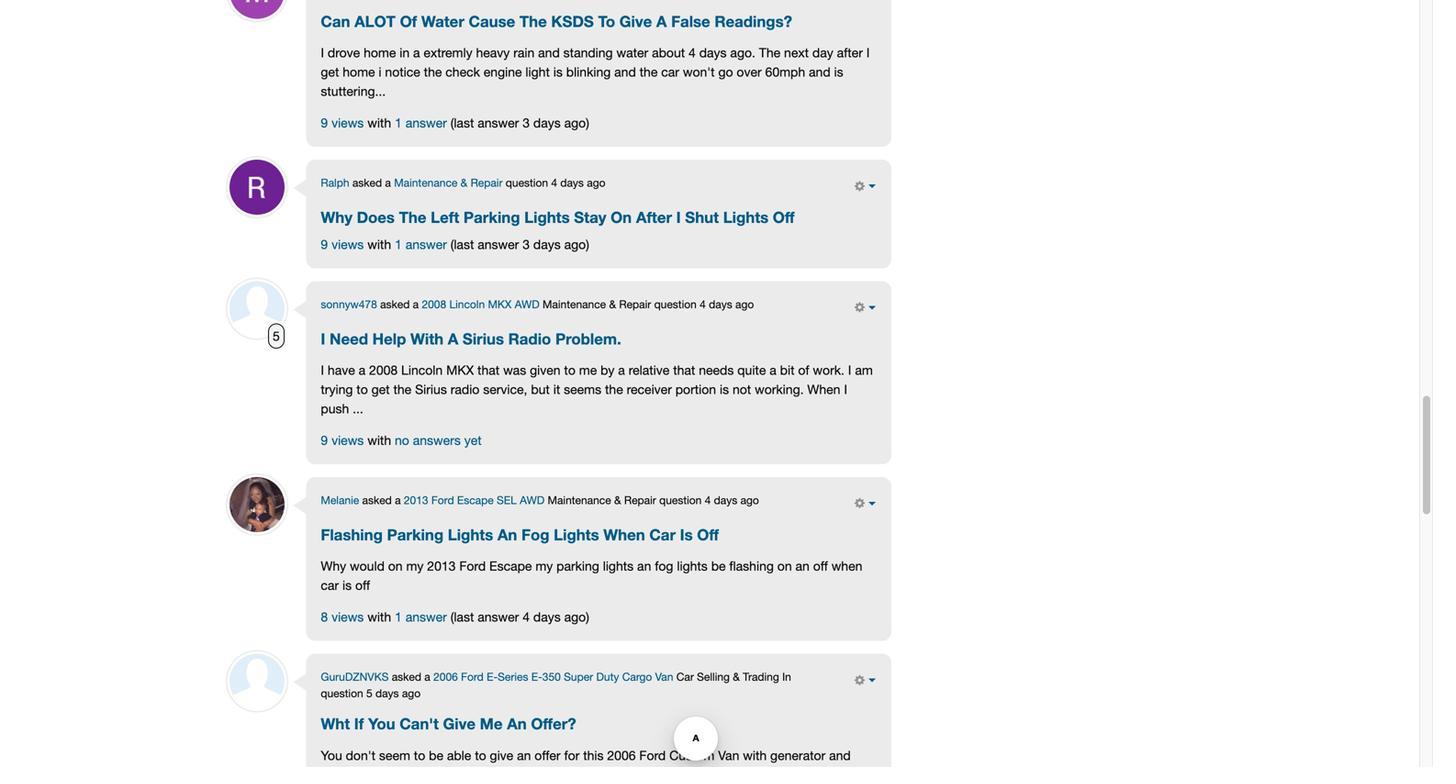Task type: vqa. For each thing, say whether or not it's contained in the screenshot.
coil to the top
no



Task type: locate. For each thing, give the bounding box(es) containing it.
0 vertical spatial mkx
[[488, 298, 512, 311]]

ago)
[[564, 115, 589, 131], [564, 237, 589, 252], [564, 610, 589, 625]]

1 horizontal spatial lincoln
[[449, 298, 485, 311]]

asked for if
[[392, 671, 421, 684]]

1 3 from the top
[[523, 115, 530, 131]]

0 vertical spatial escape
[[457, 494, 494, 507]]

3 ago) from the top
[[564, 610, 589, 625]]

mkx
[[488, 298, 512, 311], [446, 363, 474, 378]]

1 vertical spatial car
[[676, 671, 694, 684]]

9 views link for third 1 answer link from the bottom
[[321, 115, 364, 131]]

get inside i have a 2008 lincoln mkx that was given to me by a relative that needs quite a bit of work. i am trying to get the sirius radio service, but it seems the receiver portion is not working. when i push ...
[[371, 382, 390, 397]]

0 vertical spatial 1
[[395, 115, 402, 131]]

ford left custom on the bottom left
[[639, 748, 666, 763]]

lights left the stay
[[524, 208, 570, 226]]

0 vertical spatial in
[[782, 671, 791, 684]]

1 horizontal spatial e-
[[531, 671, 542, 684]]

1 vertical spatial lincoln
[[401, 363, 443, 378]]

0 horizontal spatial on
[[388, 559, 403, 574]]

maintenance up left
[[394, 176, 457, 189]]

why for why does the left parking lights stay on after i shut lights off
[[321, 208, 352, 226]]

and down "day"
[[809, 64, 830, 80]]

1 horizontal spatial be
[[711, 559, 726, 574]]

9 views with 1 answer (last answer 3 days ago) down check
[[321, 115, 589, 131]]

lincoln inside i have a 2008 lincoln mkx that was given to me by a relative that needs quite a bit of work. i am trying to get the sirius radio service, but it seems the receiver portion is not working. when i push ...
[[401, 363, 443, 378]]

can't
[[400, 715, 439, 733]]

1 horizontal spatial my
[[535, 559, 553, 574]]

1 vertical spatial an
[[507, 715, 527, 733]]

2 views from the top
[[331, 237, 364, 252]]

flashing parking lights an fog lights when car is off link
[[321, 526, 719, 544]]

0 vertical spatial get
[[321, 64, 339, 80]]

4 views from the top
[[331, 610, 364, 625]]

2 ago) from the top
[[564, 237, 589, 252]]

1 1 answer link from the top
[[395, 115, 447, 131]]

0 horizontal spatial mkx
[[446, 363, 474, 378]]

it down the given
[[553, 382, 560, 397]]

sirius
[[463, 329, 504, 348], [415, 382, 447, 397]]

and
[[538, 45, 560, 60], [614, 64, 636, 80], [809, 64, 830, 80], [829, 748, 851, 763], [709, 767, 731, 767]]

1 for second 1 answer link
[[395, 237, 402, 252]]

yet
[[464, 433, 482, 448]]

is down would in the left bottom of the page
[[342, 578, 352, 593]]

0 horizontal spatial 2006
[[433, 671, 458, 684]]

a right with
[[448, 329, 458, 348]]

a right melanie
[[395, 494, 401, 507]]

0 horizontal spatial 5
[[273, 329, 280, 344]]

1 vertical spatial ago)
[[564, 237, 589, 252]]

views down ...
[[331, 433, 364, 448]]

4 inside "i drove home in a extremly heavy rain and standing water about 4 days ago.  the next day after i get home i notice the check engine light is blinking and  the car won't go over 60mph and is stuttering..."
[[689, 45, 696, 60]]

2 9 from the top
[[321, 237, 328, 252]]

1 my from the left
[[406, 559, 424, 574]]

1 vertical spatial (last
[[450, 237, 474, 252]]

an
[[637, 559, 651, 574], [795, 559, 810, 574], [517, 748, 531, 763]]

heavy
[[476, 45, 510, 60]]

a left bit
[[770, 363, 776, 378]]

1 horizontal spatial that
[[673, 363, 695, 378]]

i need help with a sirius radio problem. link
[[321, 329, 621, 348]]

on right flashing
[[777, 559, 792, 574]]

but inside you don't seem to be able to give an offer for this 2006 ford custom van with generator and bathroom. in good but not perfect shape.  generator needs service, and it needs new interio
[[431, 767, 450, 767]]

2013 inside why would on my 2013 ford escape my parking  lights an fog lights be flashing on an off when car is off
[[427, 559, 456, 574]]

1 down maintenance & repair link
[[395, 237, 402, 252]]

2 horizontal spatial the
[[759, 45, 780, 60]]

(last down left
[[450, 237, 474, 252]]

awd right sel
[[520, 494, 545, 507]]

1 vertical spatial car
[[321, 578, 339, 593]]

was
[[503, 363, 526, 378]]

with right 8 views "link"
[[367, 610, 391, 625]]

an
[[497, 526, 517, 544], [507, 715, 527, 733]]

van right cargo on the left bottom
[[655, 671, 673, 684]]

0 horizontal spatial a
[[448, 329, 458, 348]]

days inside "i drove home in a extremly heavy rain and standing water about 4 days ago.  the next day after i get home i notice the check engine light is blinking and  the car won't go over 60mph and is stuttering..."
[[699, 45, 727, 60]]

3 1 answer link from the top
[[395, 610, 447, 625]]

service, down the was
[[483, 382, 527, 397]]

not
[[733, 382, 751, 397], [453, 767, 472, 767]]

1 horizontal spatial needs
[[699, 363, 734, 378]]

car down about
[[661, 64, 679, 80]]

2 (last from the top
[[450, 237, 474, 252]]

is
[[553, 64, 563, 80], [834, 64, 843, 80], [720, 382, 729, 397], [342, 578, 352, 593]]

be left flashing
[[711, 559, 726, 574]]

0 vertical spatial 5
[[273, 329, 280, 344]]

views for 8 views "link"
[[331, 610, 364, 625]]

1 vertical spatial why
[[321, 559, 346, 574]]

an up shape.
[[517, 748, 531, 763]]

van right custom on the bottom left
[[718, 748, 739, 763]]

days up go
[[699, 45, 727, 60]]

perfect
[[475, 767, 516, 767]]

problem.
[[555, 329, 621, 348]]

ago) down the stay
[[564, 237, 589, 252]]

1 horizontal spatial give
[[619, 12, 652, 30]]

when down work.
[[807, 382, 840, 397]]

0 horizontal spatial be
[[429, 748, 443, 763]]

give up able
[[443, 715, 476, 733]]

1 vertical spatial off
[[697, 526, 719, 544]]

0 vertical spatial 1 answer link
[[395, 115, 447, 131]]

1 horizontal spatial off
[[773, 208, 795, 226]]

and down custom on the bottom left
[[709, 767, 731, 767]]

9 views link down does
[[321, 237, 364, 252]]

9 views with 1 answer (last answer 3 days ago) down left
[[321, 237, 589, 252]]

0 vertical spatial (last
[[450, 115, 474, 131]]

home
[[364, 45, 396, 60], [343, 64, 375, 80]]

escape down flashing parking lights an fog lights when car is off link
[[489, 559, 532, 574]]

2 3 from the top
[[523, 237, 530, 252]]

parking inside flashing parking lights an fog lights when car is off link
[[387, 526, 443, 544]]

off
[[813, 559, 828, 574], [355, 578, 370, 593]]

it left new
[[734, 767, 741, 767]]

views for the 9 views link related to second 1 answer link
[[331, 237, 364, 252]]

1 vertical spatial escape
[[489, 559, 532, 574]]

escape inside why would on my 2013 ford escape my parking  lights an fog lights be flashing on an off when car is off
[[489, 559, 532, 574]]

in
[[782, 671, 791, 684], [383, 767, 394, 767]]

2 my from the left
[[535, 559, 553, 574]]

1 horizontal spatial when
[[807, 382, 840, 397]]

0 horizontal spatial in
[[383, 767, 394, 767]]

1 vertical spatial 2008
[[369, 363, 398, 378]]

asked
[[352, 176, 382, 189], [380, 298, 410, 311], [362, 494, 392, 507], [392, 671, 421, 684]]

3 down light
[[523, 115, 530, 131]]

asked right melanie link
[[362, 494, 392, 507]]

why left would in the left bottom of the page
[[321, 559, 346, 574]]

repair up fog
[[624, 494, 656, 507]]

2 why from the top
[[321, 559, 346, 574]]

a left false
[[656, 12, 667, 30]]

1 horizontal spatial lights
[[677, 559, 708, 574]]

be
[[711, 559, 726, 574], [429, 748, 443, 763]]

ago
[[587, 176, 605, 189], [735, 298, 754, 311], [740, 494, 759, 507], [402, 687, 421, 700]]

service, inside you don't seem to be able to give an offer for this 2006 ford custom van with generator and bathroom. in good but not perfect shape.  generator needs service, and it needs new interio
[[661, 767, 705, 767]]

notice
[[385, 64, 420, 80]]

ksds
[[551, 12, 594, 30]]

9 for the 9 views link related to second 1 answer link
[[321, 237, 328, 252]]

0 horizontal spatial service,
[[483, 382, 527, 397]]

sirius down 2008 lincoln mkx awd link
[[463, 329, 504, 348]]

2 vertical spatial 1
[[395, 610, 402, 625]]

1 vertical spatial 3
[[523, 237, 530, 252]]

a inside "i drove home in a extremly heavy rain and standing water about 4 days ago.  the next day after i get home i notice the check engine light is blinking and  the car won't go over 60mph and is stuttering..."
[[413, 45, 420, 60]]

you up bathroom.
[[321, 748, 342, 763]]

on right would in the left bottom of the page
[[388, 559, 403, 574]]

with down "stuttering..."
[[367, 115, 391, 131]]

2 vertical spatial 1 answer link
[[395, 610, 447, 625]]

2 vertical spatial ago)
[[564, 610, 589, 625]]

1 9 views link from the top
[[321, 115, 364, 131]]

0 vertical spatial off
[[813, 559, 828, 574]]

5 left 'need'
[[273, 329, 280, 344]]

2008 lincoln mkx awd link
[[422, 298, 539, 311]]

a
[[656, 12, 667, 30], [448, 329, 458, 348]]

awd
[[515, 298, 539, 311], [520, 494, 545, 507]]

a inside can alot of water cause the ksds to give a false readings? link
[[656, 12, 667, 30]]

lights up the parking
[[554, 526, 599, 544]]

i left 'need'
[[321, 329, 325, 348]]

mkx up i need help with a sirius radio problem.
[[488, 298, 512, 311]]

1 1 from the top
[[395, 115, 402, 131]]

ago) for third 1 answer link from the bottom
[[564, 115, 589, 131]]

1 for third 1 answer link from the bottom
[[395, 115, 402, 131]]

a right in
[[413, 45, 420, 60]]

0 vertical spatial service,
[[483, 382, 527, 397]]

0 horizontal spatial 2008
[[369, 363, 398, 378]]

am
[[855, 363, 873, 378]]

is right light
[[553, 64, 563, 80]]

it inside you don't seem to be able to give an offer for this 2006 ford custom van with generator and bathroom. in good but not perfect shape.  generator needs service, and it needs new interio
[[734, 767, 741, 767]]

1 vertical spatial give
[[443, 715, 476, 733]]

0 horizontal spatial sirius
[[415, 382, 447, 397]]

1 vertical spatial repair
[[619, 298, 651, 311]]

& inside 'car selling & trading in question             5 days ago'
[[733, 671, 740, 684]]

1 horizontal spatial 5
[[366, 687, 372, 700]]

1 views from the top
[[331, 115, 364, 131]]

0 vertical spatial a
[[656, 12, 667, 30]]

1 horizontal spatial not
[[733, 382, 751, 397]]

0 vertical spatial be
[[711, 559, 726, 574]]

to up perfect
[[475, 748, 486, 763]]

with
[[410, 329, 443, 348]]

1 vertical spatial in
[[383, 767, 394, 767]]

1 ago) from the top
[[564, 115, 589, 131]]

van
[[655, 671, 673, 684], [718, 748, 739, 763]]

off down would in the left bottom of the page
[[355, 578, 370, 593]]

my right would in the left bottom of the page
[[406, 559, 424, 574]]

with left no at the bottom of page
[[367, 433, 391, 448]]

2 9 views link from the top
[[321, 237, 364, 252]]

1 vertical spatial 2013
[[427, 559, 456, 574]]

lincoln
[[449, 298, 485, 311], [401, 363, 443, 378]]

0 horizontal spatial car
[[649, 526, 676, 544]]

views
[[331, 115, 364, 131], [331, 237, 364, 252], [331, 433, 364, 448], [331, 610, 364, 625]]

0 vertical spatial car
[[649, 526, 676, 544]]

not inside i have a 2008 lincoln mkx that was given to me by a relative that needs quite a bit of work. i am trying to get the sirius radio service, but it seems the receiver portion is not working. when i push ...
[[733, 382, 751, 397]]

2008 for have
[[369, 363, 398, 378]]

can alot of water cause the ksds to give a false readings?
[[321, 12, 792, 30]]

3 for third 1 answer link from the bottom
[[523, 115, 530, 131]]

0 vertical spatial 9
[[321, 115, 328, 131]]

wht if you can't give me an offer? link
[[321, 715, 576, 733]]

ford
[[431, 494, 454, 507], [459, 559, 486, 574], [461, 671, 484, 684], [639, 748, 666, 763]]

1 vertical spatial a
[[448, 329, 458, 348]]

0 vertical spatial repair
[[471, 176, 503, 189]]

give inside wht if you can't give me an offer? 'link'
[[443, 715, 476, 733]]

2 horizontal spatial needs
[[745, 767, 780, 767]]

0 vertical spatial off
[[773, 208, 795, 226]]

bit
[[780, 363, 795, 378]]

repair up why does the left parking lights stay on after i shut lights off
[[471, 176, 503, 189]]

service,
[[483, 382, 527, 397], [661, 767, 705, 767]]

1 horizontal spatial the
[[520, 12, 547, 30]]

that left the was
[[477, 363, 500, 378]]

mkx for awd
[[488, 298, 512, 311]]

an right me
[[507, 715, 527, 733]]

when
[[831, 559, 862, 574]]

in
[[400, 45, 410, 60]]

mkx inside i have a 2008 lincoln mkx that was given to me by a relative that needs quite a bit of work. i am trying to get the sirius radio service, but it seems the receiver portion is not working. when i push ...
[[446, 363, 474, 378]]

0 vertical spatial 9 views link
[[321, 115, 364, 131]]

0 vertical spatial 3
[[523, 115, 530, 131]]

0 horizontal spatial the
[[399, 208, 426, 226]]

0 horizontal spatial give
[[443, 715, 476, 733]]

views down does
[[331, 237, 364, 252]]

0 vertical spatial awd
[[515, 298, 539, 311]]

1 horizontal spatial car
[[661, 64, 679, 80]]

0 vertical spatial but
[[531, 382, 550, 397]]

my
[[406, 559, 424, 574], [535, 559, 553, 574]]

0 vertical spatial you
[[368, 715, 395, 733]]

home up i
[[364, 45, 396, 60]]

car
[[661, 64, 679, 80], [321, 578, 339, 593]]

1 horizontal spatial mkx
[[488, 298, 512, 311]]

you inside you don't seem to be able to give an offer for this 2006 ford custom van with generator and bathroom. in good but not perfect shape.  generator needs service, and it needs new interio
[[321, 748, 342, 763]]

1
[[395, 115, 402, 131], [395, 237, 402, 252], [395, 610, 402, 625]]

1 (last from the top
[[450, 115, 474, 131]]

car inside why would on my 2013 ford escape my parking  lights an fog lights be flashing on an off when car is off
[[321, 578, 339, 593]]

2008 inside i have a 2008 lincoln mkx that was given to me by a relative that needs quite a bit of work. i am trying to get the sirius radio service, but it seems the receiver portion is not working. when i push ...
[[369, 363, 398, 378]]

and down water
[[614, 64, 636, 80]]

9
[[321, 115, 328, 131], [321, 237, 328, 252], [321, 433, 328, 448]]

sonnyw478
[[321, 298, 377, 311]]

why would on my 2013 ford escape my parking  lights an fog lights be flashing on an off when car is off
[[321, 559, 862, 593]]

a inside i need help with a sirius radio problem. 'link'
[[448, 329, 458, 348]]

the down water
[[640, 64, 658, 80]]

1 vertical spatial off
[[355, 578, 370, 593]]

lights right the parking
[[603, 559, 634, 574]]

1 vertical spatial the
[[759, 45, 780, 60]]

9 views link
[[321, 115, 364, 131], [321, 237, 364, 252], [321, 433, 364, 448]]

when
[[807, 382, 840, 397], [603, 526, 645, 544]]

9 down "ralph"
[[321, 237, 328, 252]]

melanie link
[[321, 494, 359, 507]]

my down fog
[[535, 559, 553, 574]]

2008
[[422, 298, 446, 311], [369, 363, 398, 378]]

1 horizontal spatial car
[[676, 671, 694, 684]]

e-
[[487, 671, 498, 684], [531, 671, 542, 684]]

1 horizontal spatial it
[[734, 767, 741, 767]]

ago) for 1st 1 answer link from the bottom
[[564, 610, 589, 625]]

4
[[689, 45, 696, 60], [551, 176, 557, 189], [700, 298, 706, 311], [705, 494, 711, 507], [523, 610, 530, 625]]

an left the when
[[795, 559, 810, 574]]

9 views with 1 answer (last answer 3 days ago) for third 1 answer link from the bottom
[[321, 115, 589, 131]]

but inside i have a 2008 lincoln mkx that was given to me by a relative that needs quite a bit of work. i am trying to get the sirius radio service, but it seems the receiver portion is not working. when i push ...
[[531, 382, 550, 397]]

lincoln down with
[[401, 363, 443, 378]]

to
[[564, 363, 575, 378], [356, 382, 368, 397], [414, 748, 425, 763], [475, 748, 486, 763]]

2 9 views with 1 answer (last answer 3 days ago) from the top
[[321, 237, 589, 252]]

asked right ralph link
[[352, 176, 382, 189]]

2006 up the wht if you can't give me an offer?
[[433, 671, 458, 684]]

not down able
[[453, 767, 472, 767]]

0 vertical spatial when
[[807, 382, 840, 397]]

lights
[[524, 208, 570, 226], [723, 208, 769, 226], [448, 526, 493, 544], [554, 526, 599, 544]]

2 1 from the top
[[395, 237, 402, 252]]

get right trying
[[371, 382, 390, 397]]

3 9 views link from the top
[[321, 433, 364, 448]]

quite
[[737, 363, 766, 378]]

3 9 from the top
[[321, 433, 328, 448]]

1 e- from the left
[[487, 671, 498, 684]]

0 vertical spatial give
[[619, 12, 652, 30]]

9 views link for second 1 answer link
[[321, 237, 364, 252]]

i
[[321, 45, 324, 60], [866, 45, 870, 60], [676, 208, 681, 226], [321, 329, 325, 348], [321, 363, 324, 378], [848, 363, 851, 378], [844, 382, 847, 397]]

seem
[[379, 748, 410, 763]]

i
[[379, 64, 381, 80]]

1 vertical spatial 2006
[[607, 748, 636, 763]]

can alot of water cause the ksds to give a false readings? link
[[321, 12, 792, 30]]

9 views link down push
[[321, 433, 364, 448]]

2008 for asked
[[422, 298, 446, 311]]

0 horizontal spatial when
[[603, 526, 645, 544]]

1 answer link down left
[[395, 237, 447, 252]]

off right the shut
[[773, 208, 795, 226]]

1 lights from the left
[[603, 559, 634, 574]]

2 that from the left
[[673, 363, 695, 378]]

needs inside i have a 2008 lincoln mkx that was given to me by a relative that needs quite a bit of work. i am trying to get the sirius radio service, but it seems the receiver portion is not working. when i push ...
[[699, 363, 734, 378]]

(last down check
[[450, 115, 474, 131]]

1 vertical spatial you
[[321, 748, 342, 763]]

1 9 from the top
[[321, 115, 328, 131]]

0 horizontal spatial car
[[321, 578, 339, 593]]

duty
[[596, 671, 619, 684]]

lincoln up i need help with a sirius radio problem.
[[449, 298, 485, 311]]

ago) for second 1 answer link
[[564, 237, 589, 252]]

0 vertical spatial the
[[520, 12, 547, 30]]

1 vertical spatial mkx
[[446, 363, 474, 378]]

van inside you don't seem to be able to give an offer for this 2006 ford custom van with generator and bathroom. in good but not perfect shape.  generator needs service, and it needs new interio
[[718, 748, 739, 763]]

5
[[273, 329, 280, 344], [366, 687, 372, 700]]

9 views with 1 answer (last answer 3 days ago) for second 1 answer link
[[321, 237, 589, 252]]

0 vertical spatial 9 views with 1 answer (last answer 3 days ago)
[[321, 115, 589, 131]]

1 answer link down notice
[[395, 115, 447, 131]]

1 vertical spatial parking
[[387, 526, 443, 544]]

parking right flashing
[[387, 526, 443, 544]]

awd up radio at the top left
[[515, 298, 539, 311]]

this
[[583, 748, 604, 763]]

2006 right this
[[607, 748, 636, 763]]

relative
[[629, 363, 670, 378]]

0 horizontal spatial but
[[431, 767, 450, 767]]

on
[[611, 208, 632, 226]]

1 why from the top
[[321, 208, 352, 226]]

1 vertical spatial be
[[429, 748, 443, 763]]

0 horizontal spatial lights
[[603, 559, 634, 574]]

1 vertical spatial van
[[718, 748, 739, 763]]

ralph
[[321, 176, 349, 189]]

0 vertical spatial it
[[553, 382, 560, 397]]

1 horizontal spatial off
[[813, 559, 828, 574]]

days down light
[[533, 115, 561, 131]]

1 horizontal spatial sirius
[[463, 329, 504, 348]]

why inside why would on my 2013 ford escape my parking  lights an fog lights be flashing on an off when car is off
[[321, 559, 346, 574]]

9 down push
[[321, 433, 328, 448]]

0 horizontal spatial get
[[321, 64, 339, 80]]

parking
[[464, 208, 520, 226], [387, 526, 443, 544]]

in inside you don't seem to be able to give an offer for this 2006 ford custom van with generator and bathroom. in good but not perfect shape.  generator needs service, and it needs new interio
[[383, 767, 394, 767]]

0 vertical spatial van
[[655, 671, 673, 684]]

you don't seem to be able to give an offer for this 2006 ford custom van with generator and bathroom. in good but not perfect shape.  generator needs service, and it needs new interio
[[321, 748, 851, 767]]

needs
[[699, 363, 734, 378], [623, 767, 658, 767], [745, 767, 780, 767]]

asked up can't
[[392, 671, 421, 684]]

days up portion
[[709, 298, 732, 311]]

car inside 'car selling & trading in question             5 days ago'
[[676, 671, 694, 684]]

ford down no answers yet link
[[431, 494, 454, 507]]

service, inside i have a 2008 lincoln mkx that was given to me by a relative that needs quite a bit of work. i am trying to get the sirius radio service, but it seems the receiver portion is not working. when i push ...
[[483, 382, 527, 397]]

seems
[[564, 382, 601, 397]]

off inside flashing parking lights an fog lights when car is off link
[[697, 526, 719, 544]]

a
[[413, 45, 420, 60], [385, 176, 391, 189], [413, 298, 419, 311], [359, 363, 366, 378], [618, 363, 625, 378], [770, 363, 776, 378], [395, 494, 401, 507], [424, 671, 430, 684]]

off inside why does the left parking lights stay on after i shut lights off link
[[773, 208, 795, 226]]

car selling & trading in question             5 days ago
[[321, 671, 791, 700]]

1 9 views with 1 answer (last answer 3 days ago) from the top
[[321, 115, 589, 131]]

3 1 from the top
[[395, 610, 402, 625]]

shape.
[[519, 767, 558, 767]]

does
[[357, 208, 395, 226]]

that
[[477, 363, 500, 378], [673, 363, 695, 378]]

sirius inside i have a 2008 lincoln mkx that was given to me by a relative that needs quite a bit of work. i am trying to get the sirius radio service, but it seems the receiver portion is not working. when i push ...
[[415, 382, 447, 397]]

off
[[773, 208, 795, 226], [697, 526, 719, 544]]

1 horizontal spatial 2008
[[422, 298, 446, 311]]

in inside 'car selling & trading in question             5 days ago'
[[782, 671, 791, 684]]

3
[[523, 115, 530, 131], [523, 237, 530, 252]]



Task type: describe. For each thing, give the bounding box(es) containing it.
flashing
[[729, 559, 774, 574]]

is down the after
[[834, 64, 843, 80]]

gurudznvks
[[321, 671, 389, 684]]

9 views with no answers yet
[[321, 433, 482, 448]]

blinking
[[566, 64, 611, 80]]

i have a 2008 lincoln mkx that was given to me by a relative that needs quite a bit of work. i am trying to get the sirius radio service, but it seems the receiver portion is not working. when i push ...
[[321, 363, 873, 416]]

check
[[446, 64, 480, 80]]

radio
[[508, 329, 551, 348]]

9 for the 9 views link related to third 1 answer link from the bottom
[[321, 115, 328, 131]]

trying
[[321, 382, 353, 397]]

stay
[[574, 208, 606, 226]]

generator
[[561, 767, 619, 767]]

and right "generator"
[[829, 748, 851, 763]]

lincoln for awd
[[449, 298, 485, 311]]

left
[[431, 208, 459, 226]]

with for second 1 answer link
[[367, 237, 391, 252]]

with inside you don't seem to be able to give an offer for this 2006 ford custom van with generator and bathroom. in good but not perfect shape.  generator needs service, and it needs new interio
[[743, 748, 767, 763]]

i left drove
[[321, 45, 324, 60]]

water
[[421, 12, 464, 30]]

is
[[680, 526, 693, 544]]

next
[[784, 45, 809, 60]]

selling
[[697, 671, 730, 684]]

a right the by
[[618, 363, 625, 378]]

a up can't
[[424, 671, 430, 684]]

good
[[397, 767, 427, 767]]

generator
[[770, 748, 825, 763]]

the down the by
[[605, 382, 623, 397]]

views for the 9 views link related to third 1 answer link from the bottom
[[331, 115, 364, 131]]

a right have
[[359, 363, 366, 378]]

flashing
[[321, 526, 383, 544]]

and up light
[[538, 45, 560, 60]]

sonnyw478 link
[[321, 298, 377, 311]]

60mph
[[765, 64, 805, 80]]

me
[[579, 363, 597, 378]]

i left the shut
[[676, 208, 681, 226]]

1 vertical spatial awd
[[520, 494, 545, 507]]

i down work.
[[844, 382, 847, 397]]

days up why does the left parking lights stay on after i shut lights off
[[560, 176, 584, 189]]

ago up quite
[[735, 298, 754, 311]]

8
[[321, 610, 328, 625]]

8 views link
[[321, 610, 364, 625]]

new
[[783, 767, 807, 767]]

ralph asked a maintenance & repair question             4 days ago
[[321, 176, 605, 189]]

about
[[652, 45, 685, 60]]

is inside i have a 2008 lincoln mkx that was given to me by a relative that needs quite a bit of work. i am trying to get the sirius radio service, but it seems the receiver portion is not working. when i push ...
[[720, 382, 729, 397]]

0 horizontal spatial needs
[[623, 767, 658, 767]]

why for why would on my 2013 ford escape my parking  lights an fog lights be flashing on an off when car is off
[[321, 559, 346, 574]]

car inside "i drove home in a extremly heavy rain and standing water about 4 days ago.  the next day after i get home i notice the check engine light is blinking and  the car won't go over 60mph and is stuttering..."
[[661, 64, 679, 80]]

maintenance & repair link
[[394, 176, 503, 189]]

to up ...
[[356, 382, 368, 397]]

ago inside 'car selling & trading in question             5 days ago'
[[402, 687, 421, 700]]

extremly
[[424, 45, 472, 60]]

give inside can alot of water cause the ksds to give a false readings? link
[[619, 12, 652, 30]]

2 1 answer link from the top
[[395, 237, 447, 252]]

have
[[328, 363, 355, 378]]

the inside "i drove home in a extremly heavy rain and standing water about 4 days ago.  the next day after i get home i notice the check engine light is blinking and  the car won't go over 60mph and is stuttering..."
[[759, 45, 780, 60]]

lights right the shut
[[723, 208, 769, 226]]

parking inside why does the left parking lights stay on after i shut lights off link
[[464, 208, 520, 226]]

days up flashing
[[714, 494, 737, 507]]

be inside you don't seem to be able to give an offer for this 2006 ford custom van with generator and bathroom. in good but not perfect shape.  generator needs service, and it needs new interio
[[429, 748, 443, 763]]

day
[[812, 45, 833, 60]]

answer down left
[[405, 237, 447, 252]]

sirius inside i need help with a sirius radio problem. 'link'
[[463, 329, 504, 348]]

be inside why would on my 2013 ford escape my parking  lights an fog lights be flashing on an off when car is off
[[711, 559, 726, 574]]

350
[[542, 671, 561, 684]]

when inside i have a 2008 lincoln mkx that was given to me by a relative that needs quite a bit of work. i am trying to get the sirius radio service, but it seems the receiver portion is not working. when i push ...
[[807, 382, 840, 397]]

answer down notice
[[405, 115, 447, 131]]

cargo
[[622, 671, 652, 684]]

asked for does
[[352, 176, 382, 189]]

asked for parking
[[362, 494, 392, 507]]

2 vertical spatial repair
[[624, 494, 656, 507]]

question up is
[[659, 494, 702, 507]]

2 horizontal spatial an
[[795, 559, 810, 574]]

for
[[564, 748, 580, 763]]

can
[[321, 12, 350, 30]]

with for 1st 1 answer link from the bottom
[[367, 610, 391, 625]]

9 views link for no answers yet link
[[321, 433, 364, 448]]

0 horizontal spatial off
[[355, 578, 370, 593]]

i left have
[[321, 363, 324, 378]]

days down why does the left parking lights stay on after i shut lights off link
[[533, 237, 561, 252]]

after
[[636, 208, 672, 226]]

ralph link
[[321, 176, 349, 189]]

portion
[[675, 382, 716, 397]]

2 on from the left
[[777, 559, 792, 574]]

0 vertical spatial maintenance
[[394, 176, 457, 189]]

after
[[837, 45, 863, 60]]

to up good
[[414, 748, 425, 763]]

to left the me
[[564, 363, 575, 378]]

2 e- from the left
[[531, 671, 542, 684]]

ford inside you don't seem to be able to give an offer for this 2006 ford custom van with generator and bathroom. in good but not perfect shape.  generator needs service, and it needs new interio
[[639, 748, 666, 763]]

give
[[490, 748, 513, 763]]

able
[[447, 748, 471, 763]]

parking
[[556, 559, 599, 574]]

0 vertical spatial home
[[364, 45, 396, 60]]

an inside 'link'
[[507, 715, 527, 733]]

ago up flashing
[[740, 494, 759, 507]]

i drove home in a extremly heavy rain and standing water about 4 days ago.  the next day after i get home i notice the check engine light is blinking and  the car won't go over 60mph and is stuttering...
[[321, 45, 870, 99]]

1 for 1st 1 answer link from the bottom
[[395, 610, 402, 625]]

offer
[[535, 748, 561, 763]]

given
[[530, 363, 560, 378]]

3 views from the top
[[331, 433, 364, 448]]

gurudznvks asked a 2006 ford e-series e-350 super duty cargo van
[[321, 671, 673, 684]]

ago.
[[730, 45, 755, 60]]

working.
[[755, 382, 804, 397]]

3 for second 1 answer link
[[523, 237, 530, 252]]

...
[[353, 401, 363, 416]]

water
[[616, 45, 648, 60]]

super
[[564, 671, 593, 684]]

2 lights from the left
[[677, 559, 708, 574]]

push
[[321, 401, 349, 416]]

series
[[498, 671, 528, 684]]

days down the parking
[[533, 610, 561, 625]]

mkx for that
[[446, 363, 474, 378]]

if
[[354, 715, 364, 733]]

sel
[[497, 494, 517, 507]]

ford left series on the left bottom
[[461, 671, 484, 684]]

2 vertical spatial the
[[399, 208, 426, 226]]

ago up the stay
[[587, 176, 605, 189]]

custom
[[669, 748, 715, 763]]

3 (last from the top
[[450, 610, 474, 625]]

lights down '2013 ford escape sel awd' link
[[448, 526, 493, 544]]

over
[[737, 64, 762, 80]]

1 vertical spatial home
[[343, 64, 375, 80]]

need
[[330, 329, 368, 348]]

alot
[[354, 12, 396, 30]]

not inside you don't seem to be able to give an offer for this 2006 ford custom van with generator and bathroom. in good but not perfect shape.  generator needs service, and it needs new interio
[[453, 767, 472, 767]]

fog
[[521, 526, 549, 544]]

no answers yet link
[[395, 433, 482, 448]]

me
[[480, 715, 503, 733]]

answer right 8 views "link"
[[405, 610, 447, 625]]

answers
[[413, 433, 461, 448]]

work.
[[813, 363, 844, 378]]

i right the after
[[866, 45, 870, 60]]

i left am
[[848, 363, 851, 378]]

receiver
[[627, 382, 672, 397]]

trading
[[743, 671, 779, 684]]

5 inside 'car selling & trading in question             5 days ago'
[[366, 687, 372, 700]]

with for third 1 answer link from the bottom
[[367, 115, 391, 131]]

radio
[[450, 382, 480, 397]]

ford inside why would on my 2013 ford escape my parking  lights an fog lights be flashing on an off when car is off
[[459, 559, 486, 574]]

asked for need
[[380, 298, 410, 311]]

wht if you can't give me an offer?
[[321, 715, 576, 733]]

i need help with a sirius radio problem.
[[321, 329, 621, 348]]

standing
[[563, 45, 613, 60]]

0 vertical spatial 2006
[[433, 671, 458, 684]]

no
[[395, 433, 409, 448]]

get inside "i drove home in a extremly heavy rain and standing water about 4 days ago.  the next day after i get home i notice the check engine light is blinking and  the car won't go over 60mph and is stuttering..."
[[321, 64, 339, 80]]

false
[[671, 12, 710, 30]]

wht
[[321, 715, 350, 733]]

1 vertical spatial maintenance
[[543, 298, 606, 311]]

answer up 2008 lincoln mkx awd link
[[478, 237, 519, 252]]

it inside i have a 2008 lincoln mkx that was given to me by a relative that needs quite a bit of work. i am trying to get the sirius radio service, but it seems the receiver portion is not working. when i push ...
[[553, 382, 560, 397]]

the up no at the bottom of page
[[393, 382, 411, 397]]

8 views with 1 answer (last answer 4 days ago)
[[321, 610, 589, 625]]

a up with
[[413, 298, 419, 311]]

you inside 'link'
[[368, 715, 395, 733]]

2006 inside you don't seem to be able to give an offer for this 2006 ford custom van with generator and bathroom. in good but not perfect shape.  generator needs service, and it needs new interio
[[607, 748, 636, 763]]

sonnyw478 asked a 2008 lincoln mkx awd maintenance & repair             question             4 days ago
[[321, 298, 754, 311]]

1 vertical spatial when
[[603, 526, 645, 544]]

why does the left parking lights stay on after i shut lights off
[[321, 208, 795, 226]]

light
[[525, 64, 550, 80]]

of
[[798, 363, 809, 378]]

question up why does the left parking lights stay on after i shut lights off
[[506, 176, 548, 189]]

1 on from the left
[[388, 559, 403, 574]]

question inside 'car selling & trading in question             5 days ago'
[[321, 687, 363, 700]]

offer?
[[531, 715, 576, 733]]

answer up gurudznvks asked a 2006 ford e-series e-350 super duty cargo van on the bottom left
[[478, 610, 519, 625]]

is inside why would on my 2013 ford escape my parking  lights an fog lights be flashing on an off when car is off
[[342, 578, 352, 593]]

readings?
[[715, 12, 792, 30]]

2 vertical spatial maintenance
[[548, 494, 611, 507]]

the down extremly
[[424, 64, 442, 80]]

lincoln for that
[[401, 363, 443, 378]]

an inside you don't seem to be able to give an offer for this 2006 ford custom van with generator and bathroom. in good but not perfect shape.  generator needs service, and it needs new interio
[[517, 748, 531, 763]]

i inside 'link'
[[321, 329, 325, 348]]

of
[[400, 12, 417, 30]]

car inside flashing parking lights an fog lights when car is off link
[[649, 526, 676, 544]]

0 vertical spatial 2013
[[404, 494, 428, 507]]

a up does
[[385, 176, 391, 189]]

0 vertical spatial an
[[497, 526, 517, 544]]

bathroom.
[[321, 767, 380, 767]]

2006 ford e-series e-350 super duty cargo van link
[[433, 671, 673, 684]]

answer down engine
[[478, 115, 519, 131]]

1 horizontal spatial an
[[637, 559, 651, 574]]

days inside 'car selling & trading in question             5 days ago'
[[375, 687, 399, 700]]

1 that from the left
[[477, 363, 500, 378]]

don't
[[346, 748, 376, 763]]

question up "relative"
[[654, 298, 697, 311]]



